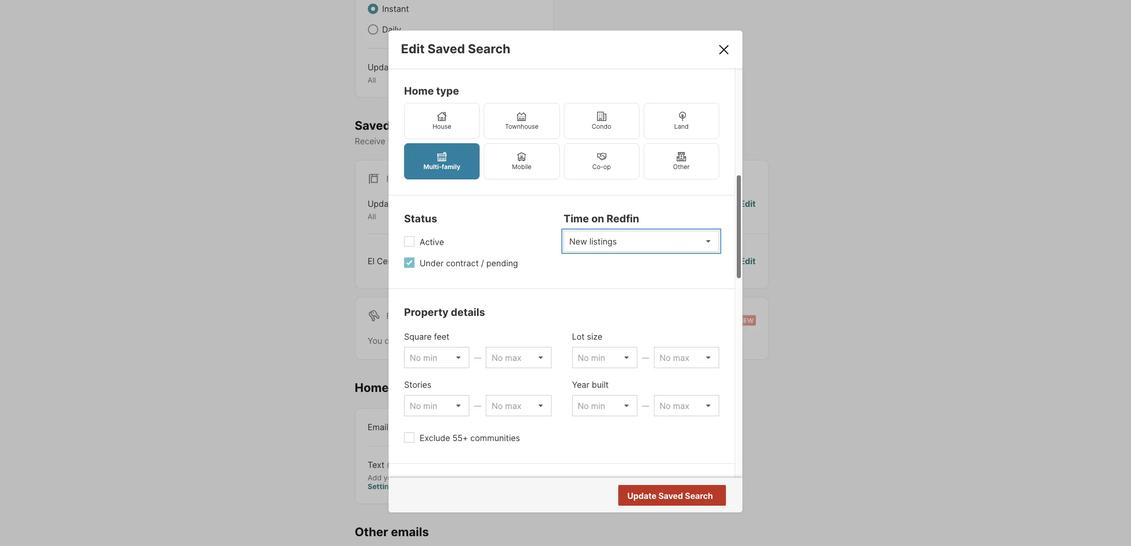 Task type: locate. For each thing, give the bounding box(es) containing it.
on inside the 'edit saved search' dialog
[[592, 213, 605, 225]]

all
[[368, 76, 376, 84], [368, 212, 376, 221]]

1 vertical spatial update types all
[[368, 199, 421, 221]]

other down settings
[[355, 525, 388, 540]]

0 horizontal spatial home
[[355, 381, 389, 395]]

saved up receive
[[355, 118, 391, 133]]

1
[[425, 256, 429, 267]]

option group containing house
[[404, 103, 720, 180]]

update left "no results" button
[[628, 491, 657, 501]]

1 vertical spatial edit button
[[740, 198, 756, 221]]

edit
[[401, 41, 425, 56], [525, 62, 541, 72], [740, 199, 756, 209], [740, 256, 756, 267]]

update types all
[[368, 62, 421, 84], [368, 199, 421, 221]]

update
[[368, 62, 397, 72], [368, 199, 397, 209], [628, 491, 657, 501]]

1 vertical spatial types
[[399, 199, 421, 209]]

searches down details
[[455, 336, 491, 346]]

— for stories
[[474, 402, 482, 411]]

1 horizontal spatial on
[[592, 213, 605, 225]]

(sms)
[[387, 460, 411, 470]]

—
[[474, 354, 482, 362], [642, 354, 650, 362], [474, 402, 482, 411], [642, 402, 650, 411]]

size
[[587, 332, 603, 342]]

2 for from the top
[[386, 311, 403, 321]]

update saved search
[[628, 491, 713, 501]]

list box
[[564, 231, 720, 252], [404, 347, 470, 369], [486, 347, 552, 369], [572, 347, 638, 369], [654, 347, 720, 369], [404, 396, 470, 417], [486, 396, 552, 417], [572, 396, 638, 417], [654, 396, 720, 417]]

1 horizontal spatial home
[[404, 85, 434, 97]]

1 horizontal spatial your
[[503, 136, 520, 147]]

stories
[[404, 380, 432, 390]]

search
[[561, 136, 588, 147]]

edit for bottom edit "button"
[[740, 256, 756, 267]]

saved
[[428, 41, 465, 56], [355, 118, 391, 133], [428, 336, 453, 346], [659, 491, 684, 501]]

co-op
[[593, 163, 611, 171]]

op
[[604, 163, 611, 171]]

1 horizontal spatial other
[[673, 163, 690, 171]]

1 vertical spatial update
[[368, 199, 397, 209]]

home type
[[404, 85, 459, 97]]

option group
[[404, 103, 720, 180]]

1 vertical spatial emails
[[391, 525, 429, 540]]

all down daily option
[[368, 76, 376, 84]]

0 horizontal spatial on
[[491, 136, 501, 147]]

update types all down for sale
[[368, 199, 421, 221]]

on right based
[[491, 136, 501, 147]]

1 types from the top
[[399, 62, 421, 72]]

search
[[468, 41, 511, 56], [685, 491, 713, 501]]

searches up notifications
[[394, 118, 448, 133]]

0 vertical spatial for
[[386, 174, 403, 184]]

0 vertical spatial update types all
[[368, 62, 421, 84]]

phone
[[401, 473, 422, 482]]

text
[[368, 460, 385, 470]]

House checkbox
[[404, 103, 480, 139]]

test
[[406, 256, 423, 267]]

under
[[420, 258, 444, 269]]

Daily radio
[[368, 24, 378, 35]]

your up settings
[[384, 473, 399, 482]]

2 types from the top
[[399, 199, 421, 209]]

search for update saved search
[[685, 491, 713, 501]]

0 vertical spatial search
[[468, 41, 511, 56]]

preferred
[[523, 136, 559, 147]]

other
[[673, 163, 690, 171], [355, 525, 388, 540]]

all for edit "button" to the middle
[[368, 212, 376, 221]]

timely
[[388, 136, 412, 147]]

your
[[503, 136, 520, 147], [384, 473, 399, 482]]

update down for sale
[[368, 199, 397, 209]]

edit saved search
[[401, 41, 511, 56]]

details
[[451, 306, 485, 319]]

2 vertical spatial update
[[628, 491, 657, 501]]

active
[[420, 237, 444, 247]]

no emails
[[660, 256, 698, 267]]

edit for topmost edit "button"
[[525, 62, 541, 72]]

1 vertical spatial your
[[384, 473, 399, 482]]

1 vertical spatial other
[[355, 525, 388, 540]]

0 vertical spatial emails
[[673, 256, 698, 267]]

home
[[404, 85, 434, 97], [355, 381, 389, 395]]

edit saved search element
[[401, 41, 705, 56]]

search for edit saved search
[[468, 41, 511, 56]]

update down daily option
[[368, 62, 397, 72]]

for sale
[[386, 174, 426, 184]]

email
[[368, 422, 389, 433]]

all for topmost edit "button"
[[368, 76, 376, 84]]

None checkbox
[[508, 459, 541, 473]]

exclude 55+ communities
[[420, 433, 520, 444]]

— for lot size
[[642, 354, 650, 362]]

0 horizontal spatial no
[[660, 256, 671, 267]]

on right time
[[592, 213, 605, 225]]

home for home tours
[[355, 381, 389, 395]]

0 horizontal spatial emails
[[391, 525, 429, 540]]

0 vertical spatial your
[[503, 136, 520, 147]]

other inside option
[[673, 163, 690, 171]]

0 vertical spatial no
[[660, 256, 671, 267]]

can
[[385, 336, 399, 346]]

tours
[[392, 381, 423, 395]]

1 vertical spatial no
[[672, 491, 683, 502]]

0 vertical spatial edit button
[[525, 61, 541, 85]]

update types all up home type
[[368, 62, 421, 84]]

home left tours
[[355, 381, 389, 395]]

1 vertical spatial for
[[386, 311, 403, 321]]

home left type
[[404, 85, 434, 97]]

1 update types all from the top
[[368, 62, 421, 84]]

for for for sale
[[386, 174, 403, 184]]

types up status
[[399, 199, 421, 209]]

el cerrito test 1
[[368, 256, 429, 267]]

searches
[[394, 118, 448, 133], [455, 336, 491, 346]]

2 all from the top
[[368, 212, 376, 221]]

saved searches receive timely notifications based on your preferred search filters.
[[355, 118, 614, 147]]

edit button
[[525, 61, 541, 85], [740, 198, 756, 221], [740, 255, 756, 268]]

for
[[386, 174, 403, 184], [386, 311, 403, 321]]

co-
[[593, 163, 604, 171]]

1 horizontal spatial search
[[685, 491, 713, 501]]

add
[[368, 473, 382, 482]]

0 horizontal spatial searches
[[394, 118, 448, 133]]

your down townhouse
[[503, 136, 520, 147]]

1 horizontal spatial no
[[672, 491, 683, 502]]

type
[[436, 85, 459, 97]]

0 vertical spatial all
[[368, 76, 376, 84]]

based
[[464, 136, 488, 147]]

on
[[491, 136, 501, 147], [592, 213, 605, 225]]

0 vertical spatial other
[[673, 163, 690, 171]]

for rent
[[386, 311, 427, 321]]

edit inside dialog
[[401, 41, 425, 56]]

search inside button
[[685, 491, 713, 501]]

saved left results
[[659, 491, 684, 501]]

types
[[399, 62, 421, 72], [399, 199, 421, 209]]

1 vertical spatial home
[[355, 381, 389, 395]]

0 horizontal spatial search
[[468, 41, 511, 56]]

types up home type
[[399, 62, 421, 72]]

built
[[592, 380, 609, 390]]

lot size
[[572, 332, 603, 342]]

0 vertical spatial home
[[404, 85, 434, 97]]

update types all for topmost edit "button"
[[368, 62, 421, 84]]

Mobile checkbox
[[484, 143, 560, 180]]

for left sale
[[386, 174, 403, 184]]

55+
[[453, 433, 468, 444]]

all up el
[[368, 212, 376, 221]]

no for no results
[[672, 491, 683, 502]]

pending
[[487, 258, 518, 269]]

1 all from the top
[[368, 76, 376, 84]]

update for topmost edit "button"
[[368, 62, 397, 72]]

communities
[[471, 433, 520, 444]]

0 vertical spatial types
[[399, 62, 421, 72]]

0 horizontal spatial other
[[355, 525, 388, 540]]

saved right create
[[428, 336, 453, 346]]

0 vertical spatial update
[[368, 62, 397, 72]]

home tours
[[355, 381, 423, 395]]

rentals
[[570, 336, 597, 346]]

Multi-family checkbox
[[404, 143, 480, 180]]

no
[[660, 256, 671, 267], [672, 491, 683, 502]]

0 vertical spatial searches
[[394, 118, 448, 133]]

edit saved search dialog
[[389, 30, 743, 547]]

for left the rent
[[386, 311, 403, 321]]

filters.
[[590, 136, 614, 147]]

1 horizontal spatial emails
[[673, 256, 698, 267]]

1 for from the top
[[386, 174, 403, 184]]

instant
[[382, 4, 409, 14]]

0 horizontal spatial your
[[384, 473, 399, 482]]

el
[[368, 256, 375, 267]]

no inside "no results" button
[[672, 491, 683, 502]]

1 vertical spatial all
[[368, 212, 376, 221]]

1 vertical spatial on
[[592, 213, 605, 225]]

1 vertical spatial search
[[685, 491, 713, 501]]

— for year built
[[642, 402, 650, 411]]

condo
[[592, 123, 612, 130]]

types for topmost edit "button"
[[399, 62, 421, 72]]

under contract / pending
[[420, 258, 518, 269]]

home inside the 'edit saved search' dialog
[[404, 85, 434, 97]]

1 horizontal spatial searches
[[455, 336, 491, 346]]

other down land
[[673, 163, 690, 171]]

0 vertical spatial on
[[491, 136, 501, 147]]

2 update types all from the top
[[368, 199, 421, 221]]



Task type: vqa. For each thing, say whether or not it's contained in the screenshot.
Edit within dialog
yes



Task type: describe. For each thing, give the bounding box(es) containing it.
Condo checkbox
[[564, 103, 640, 139]]

notifications
[[414, 136, 462, 147]]

lot
[[572, 332, 585, 342]]

multi-family
[[424, 163, 461, 171]]

option group inside the 'edit saved search' dialog
[[404, 103, 720, 180]]

on inside saved searches receive timely notifications based on your preferred search filters.
[[491, 136, 501, 147]]

account settings
[[368, 473, 491, 491]]

status
[[404, 213, 437, 225]]

other emails
[[355, 525, 429, 540]]

feet
[[434, 332, 450, 342]]

settings
[[368, 483, 398, 491]]

cerrito
[[377, 256, 404, 267]]

property details
[[404, 306, 485, 319]]

add your phone number in
[[368, 473, 461, 482]]

account settings link
[[368, 473, 491, 491]]

Land checkbox
[[644, 103, 720, 139]]

emails for other emails
[[391, 525, 429, 540]]

receive
[[355, 136, 386, 147]]

house
[[433, 123, 452, 130]]

rent
[[405, 311, 427, 321]]

update for edit "button" to the middle
[[368, 199, 397, 209]]

while
[[494, 336, 514, 346]]

number
[[424, 473, 451, 482]]

update types all for edit "button" to the middle
[[368, 199, 421, 221]]

square
[[404, 332, 432, 342]]

in
[[453, 473, 459, 482]]

edit for edit saved search
[[401, 41, 425, 56]]

create
[[401, 336, 426, 346]]

results
[[685, 491, 712, 502]]

year built
[[572, 380, 609, 390]]

no for no emails
[[660, 256, 671, 267]]

year
[[572, 380, 590, 390]]

you can create saved searches while searching for rentals .
[[368, 336, 599, 346]]

contract
[[446, 258, 479, 269]]

redfin
[[607, 213, 640, 225]]

exclude
[[420, 433, 451, 444]]

square feet
[[404, 332, 450, 342]]

account
[[461, 473, 491, 482]]

you
[[368, 336, 382, 346]]

no results
[[672, 491, 712, 502]]

time on redfin
[[564, 213, 640, 225]]

— for square feet
[[474, 354, 482, 362]]

text (sms)
[[368, 460, 411, 470]]

/
[[481, 258, 484, 269]]

land
[[675, 123, 689, 130]]

update inside button
[[628, 491, 657, 501]]

types for edit "button" to the middle
[[399, 199, 421, 209]]

saved inside saved searches receive timely notifications based on your preferred search filters.
[[355, 118, 391, 133]]

family
[[442, 163, 461, 171]]

update saved search button
[[619, 485, 726, 506]]

Other checkbox
[[644, 143, 720, 180]]

Townhouse checkbox
[[484, 103, 560, 139]]

sale
[[405, 174, 426, 184]]

edit for edit "button" to the middle
[[740, 199, 756, 209]]

Co-op checkbox
[[564, 143, 640, 180]]

for
[[557, 336, 568, 346]]

multi-
[[424, 163, 442, 171]]

property
[[404, 306, 449, 319]]

Instant radio
[[368, 4, 378, 14]]

saved up type
[[428, 41, 465, 56]]

no results button
[[659, 486, 725, 507]]

townhouse
[[505, 123, 539, 130]]

2 vertical spatial edit button
[[740, 255, 756, 268]]

searching
[[516, 336, 555, 346]]

other for other
[[673, 163, 690, 171]]

other for other emails
[[355, 525, 388, 540]]

home for home type
[[404, 85, 434, 97]]

daily
[[382, 24, 402, 35]]

mobile
[[512, 163, 532, 171]]

time
[[564, 213, 589, 225]]

emails for no emails
[[673, 256, 698, 267]]

saved inside button
[[659, 491, 684, 501]]

your inside saved searches receive timely notifications based on your preferred search filters.
[[503, 136, 520, 147]]

searches inside saved searches receive timely notifications based on your preferred search filters.
[[394, 118, 448, 133]]

1 vertical spatial searches
[[455, 336, 491, 346]]

.
[[597, 336, 599, 346]]

for for for rent
[[386, 311, 403, 321]]



